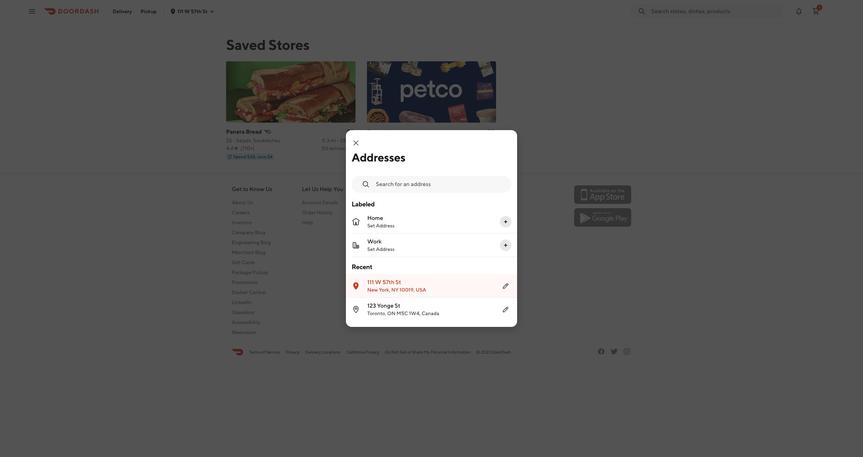 Task type: locate. For each thing, give the bounding box(es) containing it.
delivery for delivery locations
[[305, 350, 321, 355]]

work down the home set address
[[367, 238, 382, 245]]

address inside the home set address
[[376, 223, 395, 229]]

a
[[393, 200, 395, 205]]

deliveries
[[409, 220, 432, 225]]

dasher
[[396, 200, 412, 205], [232, 290, 248, 295]]

privacy left do
[[365, 350, 379, 355]]

company blog link
[[232, 229, 272, 236]]

none radio down deliveries
[[346, 234, 517, 257]]

know
[[249, 186, 264, 193]]

gift
[[232, 260, 241, 265]]

0 vertical spatial 111
[[177, 8, 183, 14]]

doordash down dashers at the left top of page
[[383, 230, 405, 235]]

57th inside 111 w 57th st new york, ny 10019, usa
[[382, 279, 394, 286]]

111 up new
[[367, 279, 374, 286]]

set for work
[[367, 246, 375, 252]]

address
[[376, 223, 395, 229], [376, 246, 395, 252]]

123 yonge st toronto, on m5c 1w4, canada
[[367, 302, 439, 316]]

1 vertical spatial delivery
[[305, 350, 321, 355]]

california
[[346, 350, 365, 355]]

0 vertical spatial st
[[203, 8, 208, 14]]

work inside work set address
[[367, 238, 382, 245]]

or
[[407, 350, 411, 355]]

0 horizontal spatial 57th
[[191, 8, 202, 14]]

1 horizontal spatial privacy
[[365, 350, 379, 355]]

get down the home set address
[[373, 230, 382, 235]]

1 vertical spatial get
[[373, 220, 382, 225]]

set inside work set address
[[367, 246, 375, 252]]

0 horizontal spatial privacy
[[286, 350, 300, 355]]

st inside 123 yonge st toronto, on m5c 1w4, canada
[[395, 302, 400, 309]]

save
[[257, 154, 266, 159]]

list
[[373, 210, 381, 215]]

0 horizontal spatial dasher
[[232, 290, 248, 295]]

addresses
[[352, 151, 406, 164]]

address for work
[[376, 246, 395, 252]]

work down deliveries
[[414, 230, 426, 235]]

1 vertical spatial doordash
[[492, 350, 511, 355]]

© 2023 doordash
[[476, 350, 511, 355]]

option group
[[346, 274, 517, 321]]

business up the become a dasher link
[[390, 186, 412, 193]]

for for dashers
[[402, 220, 408, 225]]

none radio up canada
[[346, 274, 517, 298]]

for up 'get doordash for work' link
[[402, 220, 408, 225]]

sell
[[400, 350, 407, 355]]

0 vertical spatial 57th
[[191, 8, 202, 14]]

57th
[[191, 8, 202, 14], [382, 279, 394, 286]]

none radio containing 123 yonge st
[[346, 298, 517, 321]]

blog down engineering blog link
[[255, 250, 266, 255]]

do not sell or share my personal information
[[385, 350, 471, 355]]

pickup inside pickup button
[[141, 8, 157, 14]]

2 none radio from the top
[[346, 298, 517, 321]]

on
[[387, 311, 396, 316]]

0 vertical spatial w
[[184, 8, 190, 14]]

service
[[266, 350, 280, 355]]

1 horizontal spatial dasher
[[396, 200, 412, 205]]

help
[[320, 186, 332, 193], [302, 220, 313, 225]]

2 vertical spatial get
[[373, 230, 382, 235]]

1 vertical spatial for
[[406, 230, 413, 235]]

0 vertical spatial none radio
[[346, 210, 517, 234]]

delivery left pickup button
[[113, 8, 132, 14]]

st for 111 w 57th st new york, ny 10019, usa
[[396, 279, 401, 286]]

share
[[412, 350, 423, 355]]

set inside the home set address
[[367, 223, 375, 229]]

1 horizontal spatial 111
[[367, 279, 374, 286]]

careers
[[232, 210, 250, 215]]

do
[[385, 350, 391, 355]]

get down list
[[373, 220, 382, 225]]

us for let us help you
[[312, 186, 319, 193]]

111 for 111 w 57th st
[[177, 8, 183, 14]]

2 set from the top
[[367, 246, 375, 252]]

1 horizontal spatial delivery
[[305, 350, 321, 355]]

st
[[203, 8, 208, 14], [396, 279, 401, 286], [395, 302, 400, 309]]

111 w 57th st
[[177, 8, 208, 14]]

us right let
[[312, 186, 319, 193]]

panera bread
[[226, 128, 262, 135]]

4.7
[[367, 146, 374, 151]]

delivery inside button
[[113, 8, 132, 14]]

1 privacy from the left
[[286, 350, 300, 355]]

addresses image
[[503, 219, 509, 225]]

for down get dashers for deliveries link
[[406, 230, 413, 235]]

set down home
[[367, 223, 375, 229]]

0 horizontal spatial •
[[233, 138, 235, 143]]

1 vertical spatial st
[[396, 279, 401, 286]]

(710+)
[[241, 146, 255, 151]]

1 vertical spatial w
[[375, 279, 381, 286]]

2 horizontal spatial us
[[312, 186, 319, 193]]

1 none radio from the top
[[346, 234, 517, 257]]

1 vertical spatial 57th
[[382, 279, 394, 286]]

mi
[[330, 138, 336, 143]]

pickup right delivery button
[[141, 8, 157, 14]]

address down home
[[376, 223, 395, 229]]

1 address from the top
[[376, 223, 395, 229]]

1 vertical spatial none radio
[[346, 298, 517, 321]]

0 horizontal spatial us
[[247, 200, 253, 205]]

delivery for delivery
[[113, 8, 132, 14]]

2 • from the left
[[337, 138, 339, 143]]

1 horizontal spatial w
[[375, 279, 381, 286]]

address down get doordash for work
[[376, 246, 395, 252]]

engineering
[[232, 240, 259, 245]]

dasher inside "link"
[[232, 290, 248, 295]]

doordash right 2023
[[492, 350, 511, 355]]

0 vertical spatial work
[[414, 230, 426, 235]]

0 horizontal spatial work
[[367, 238, 382, 245]]

gift cards
[[232, 260, 255, 265]]

accessibility
[[232, 320, 260, 325]]

none radio containing work
[[346, 234, 517, 257]]

0 vertical spatial get
[[232, 186, 242, 193]]

us right know
[[266, 186, 272, 193]]

blog up engineering blog link
[[255, 230, 265, 235]]

2 vertical spatial st
[[395, 302, 400, 309]]

addresses image
[[503, 243, 509, 248]]

yonge
[[377, 302, 394, 309]]

sandwiches
[[253, 138, 280, 143]]

central
[[249, 290, 266, 295]]

terms
[[249, 350, 261, 355]]

111 inside 111 w 57th st new york, ny 10019, usa
[[367, 279, 374, 286]]

123
[[367, 302, 376, 309]]

0 vertical spatial pickup
[[141, 8, 157, 14]]

get for get dashers for deliveries
[[373, 220, 382, 225]]

0 vertical spatial blog
[[255, 230, 265, 235]]

1 vertical spatial work
[[367, 238, 382, 245]]

notification bell image
[[795, 7, 803, 16]]

set for home
[[367, 223, 375, 229]]

0 vertical spatial set
[[367, 223, 375, 229]]

linkedin
[[232, 300, 252, 305]]

1 vertical spatial set
[[367, 246, 375, 252]]

• right $$
[[233, 138, 235, 143]]

2 none radio from the top
[[346, 274, 517, 298]]

$$ • salads, sandwiches
[[226, 138, 280, 143]]

None radio
[[346, 234, 517, 257], [346, 274, 517, 298]]

do not sell or share my personal information link
[[385, 349, 471, 356]]

open menu image
[[28, 7, 36, 16]]

1 horizontal spatial help
[[320, 186, 332, 193]]

0 vertical spatial address
[[376, 223, 395, 229]]

st inside 111 w 57th st new york, ny 10019, usa
[[396, 279, 401, 286]]

business up get dashers for deliveries link
[[393, 210, 413, 215]]

2 vertical spatial blog
[[255, 250, 266, 255]]

0 vertical spatial doordash
[[383, 230, 405, 235]]

• right the mi
[[337, 138, 339, 143]]

0 vertical spatial none radio
[[346, 234, 517, 257]]

new
[[367, 287, 378, 293]]

1 vertical spatial dasher
[[232, 290, 248, 295]]

delivery
[[329, 146, 347, 151]]

petco
[[367, 128, 382, 135]]

1 vertical spatial address
[[376, 246, 395, 252]]

0 horizontal spatial delivery
[[113, 8, 132, 14]]

your
[[382, 210, 392, 215]]

order history link
[[302, 209, 343, 216]]

us up careers link
[[247, 200, 253, 205]]

w for 111 w 57th st
[[184, 8, 190, 14]]

dasher up list your business link
[[396, 200, 412, 205]]

get left to
[[232, 186, 242, 193]]

get for get to know us
[[232, 186, 242, 193]]

w inside 111 w 57th st new york, ny 10019, usa
[[375, 279, 381, 286]]

for
[[402, 220, 408, 225], [406, 230, 413, 235]]

package pickup
[[232, 270, 268, 275]]

none radio containing home
[[346, 210, 517, 234]]

1 vertical spatial help
[[302, 220, 313, 225]]

newsroom
[[232, 330, 256, 335]]

57th for 111 w 57th st
[[191, 8, 202, 14]]

0 horizontal spatial pickup
[[141, 8, 157, 14]]

1 set from the top
[[367, 223, 375, 229]]

none radio containing 111 w 57th st
[[346, 274, 517, 298]]

delivery left locations
[[305, 350, 321, 355]]

1 horizontal spatial doordash
[[492, 350, 511, 355]]

1 vertical spatial 111
[[367, 279, 374, 286]]

accessibility link
[[232, 319, 272, 326]]

dasher up linkedin
[[232, 290, 248, 295]]

0 vertical spatial delivery
[[113, 8, 132, 14]]

delivery
[[113, 8, 132, 14], [305, 350, 321, 355]]

1 vertical spatial none radio
[[346, 274, 517, 298]]

1 vertical spatial blog
[[260, 240, 271, 245]]

blog up merchant blog link
[[260, 240, 271, 245]]

personal
[[431, 350, 447, 355]]

pickup up promotions link
[[252, 270, 268, 275]]

blog
[[255, 230, 265, 235], [260, 240, 271, 245], [255, 250, 266, 255]]

get for get doordash for work
[[373, 230, 382, 235]]

0 horizontal spatial w
[[184, 8, 190, 14]]

get dashers for deliveries
[[373, 220, 432, 225]]

help down order
[[302, 220, 313, 225]]

help inside 'link'
[[302, 220, 313, 225]]

blog for company blog
[[255, 230, 265, 235]]

1 vertical spatial pickup
[[252, 270, 268, 275]]

2 address from the top
[[376, 246, 395, 252]]

dashers
[[383, 220, 401, 225]]

about us link
[[232, 199, 272, 206]]

0 vertical spatial for
[[402, 220, 408, 225]]

0 horizontal spatial help
[[302, 220, 313, 225]]

company blog
[[232, 230, 265, 235]]

0 horizontal spatial doordash
[[383, 230, 405, 235]]

1 none radio from the top
[[346, 210, 517, 234]]

business
[[390, 186, 412, 193], [393, 210, 413, 215]]

cards
[[242, 260, 255, 265]]

m5c
[[397, 311, 408, 316]]

help left you
[[320, 186, 332, 193]]

None radio
[[346, 210, 517, 234], [346, 298, 517, 321]]

doordash
[[383, 230, 405, 235], [492, 350, 511, 355]]

1 horizontal spatial 57th
[[382, 279, 394, 286]]

0 horizontal spatial 111
[[177, 8, 183, 14]]

dasher central
[[232, 290, 266, 295]]

address inside work set address
[[376, 246, 395, 252]]

linkedin link
[[232, 299, 272, 306]]

111 right pickup button
[[177, 8, 183, 14]]

california privacy link
[[346, 349, 379, 356]]

privacy right service
[[286, 350, 300, 355]]

1 horizontal spatial pickup
[[252, 270, 268, 275]]

1 horizontal spatial •
[[337, 138, 339, 143]]

order
[[302, 210, 316, 215]]

set up recent
[[367, 246, 375, 252]]



Task type: describe. For each thing, give the bounding box(es) containing it.
account details
[[302, 200, 338, 205]]

home set address
[[367, 215, 395, 229]]

information
[[448, 350, 471, 355]]

edit 123 yonge st from saved addresses image
[[503, 307, 509, 312]]

usa
[[416, 287, 426, 293]]

details
[[322, 200, 338, 205]]

1 horizontal spatial us
[[266, 186, 272, 193]]

get to know us
[[232, 186, 272, 193]]

not
[[392, 350, 399, 355]]

careers link
[[232, 209, 272, 216]]

fee
[[348, 146, 355, 151]]

25
[[340, 138, 346, 143]]

delivery locations link
[[305, 349, 340, 356]]

doing
[[373, 186, 389, 193]]

ny
[[391, 287, 399, 293]]

$$
[[226, 138, 232, 143]]

privacy link
[[286, 349, 300, 356]]

merchant
[[232, 250, 254, 255]]

1 horizontal spatial work
[[414, 230, 426, 235]]

recent
[[352, 263, 372, 271]]

my
[[424, 350, 430, 355]]

111 for 111 w 57th st new york, ny 10019, usa
[[367, 279, 374, 286]]

address for home
[[376, 223, 395, 229]]

for for doordash
[[406, 230, 413, 235]]

Search for an address text field
[[376, 180, 504, 188]]

locations
[[322, 350, 340, 355]]

none radio 'edit 123 yonge st from saved addresses'
[[346, 298, 517, 321]]

get doordash for work link
[[373, 229, 432, 236]]

panera
[[226, 128, 245, 135]]

toronto,
[[367, 311, 386, 316]]

111 w 57th st button
[[170, 8, 215, 14]]

1
[[819, 5, 820, 9]]

gift cards link
[[232, 259, 272, 266]]

california privacy
[[346, 350, 379, 355]]

edit 111 w 57th st from saved addresses image
[[503, 283, 509, 289]]

min
[[347, 138, 355, 143]]

get doordash for work
[[373, 230, 426, 235]]

canada
[[422, 311, 439, 316]]

1 button
[[809, 4, 823, 18]]

package
[[232, 270, 251, 275]]

none radio addresses
[[346, 210, 517, 234]]

none radio edit 111 w 57th st from saved addresses
[[346, 274, 517, 298]]

57th for 111 w 57th st new york, ny 10019, usa
[[382, 279, 394, 286]]

none radio addresses
[[346, 234, 517, 257]]

history
[[317, 210, 333, 215]]

to
[[243, 186, 248, 193]]

glassdoor
[[232, 310, 255, 315]]

click to remove this store from your saved list image
[[487, 128, 496, 137]]

home
[[367, 215, 383, 222]]

doordash on facebook image
[[597, 347, 606, 356]]

engineering blog link
[[232, 239, 272, 246]]

about us
[[232, 200, 253, 205]]

terms of service
[[249, 350, 280, 355]]

delivery button
[[108, 6, 136, 17]]

company
[[232, 230, 254, 235]]

1 vertical spatial business
[[393, 210, 413, 215]]

of
[[261, 350, 265, 355]]

111 w 57th st new york, ny 10019, usa
[[367, 279, 426, 293]]

click to remove this store from your saved list image
[[346, 128, 355, 137]]

$30,
[[247, 154, 256, 159]]

option group containing 111 w 57th st
[[346, 274, 517, 321]]

terms of service link
[[249, 349, 280, 356]]

become
[[373, 200, 392, 205]]

©
[[476, 350, 480, 355]]

w for 111 w 57th st new york, ny 10019, usa
[[375, 279, 381, 286]]

0 vertical spatial business
[[390, 186, 412, 193]]

merchant blog link
[[232, 249, 272, 256]]

us for about us
[[247, 200, 253, 205]]

package pickup link
[[232, 269, 272, 276]]

0.3 mi • 25 min
[[322, 138, 355, 143]]

get dashers for deliveries link
[[373, 219, 432, 226]]

list your business
[[373, 210, 413, 215]]

york,
[[379, 287, 390, 293]]

blog for engineering blog
[[260, 240, 271, 245]]

doing business
[[373, 186, 412, 193]]

1w4,
[[409, 311, 421, 316]]

list your business link
[[373, 209, 432, 216]]

$​0 delivery fee
[[322, 146, 355, 151]]

labeled
[[352, 200, 375, 208]]

become a dasher link
[[373, 199, 432, 206]]

about
[[232, 200, 246, 205]]

4.4
[[226, 146, 233, 151]]

pickup inside the package pickup link
[[252, 270, 268, 275]]

0 vertical spatial dasher
[[396, 200, 412, 205]]

spend
[[233, 154, 246, 159]]

dasher central link
[[232, 289, 272, 296]]

bread
[[246, 128, 262, 135]]

doordash on instagram image
[[623, 347, 631, 356]]

spend $30, save $4
[[233, 154, 273, 159]]

close addresses image
[[352, 139, 360, 147]]

doordash on twitter image
[[610, 347, 618, 356]]

2 privacy from the left
[[365, 350, 379, 355]]

promotions
[[232, 280, 258, 285]]

pickup button
[[136, 6, 161, 17]]

investors link
[[232, 219, 272, 226]]

1 • from the left
[[233, 138, 235, 143]]

help link
[[302, 219, 343, 226]]

blog for merchant blog
[[255, 250, 266, 255]]

merchant blog
[[232, 250, 266, 255]]

st for 111 w 57th st
[[203, 8, 208, 14]]

promotions link
[[232, 279, 272, 286]]

account details link
[[302, 199, 343, 206]]

let us help you
[[302, 186, 343, 193]]

0 items, open order cart image
[[812, 7, 820, 16]]

investors
[[232, 220, 252, 225]]

0 vertical spatial help
[[320, 186, 332, 193]]

stores
[[268, 36, 310, 53]]

salads,
[[236, 138, 252, 143]]



Task type: vqa. For each thing, say whether or not it's contained in the screenshot.
Next button of carousel icon
no



